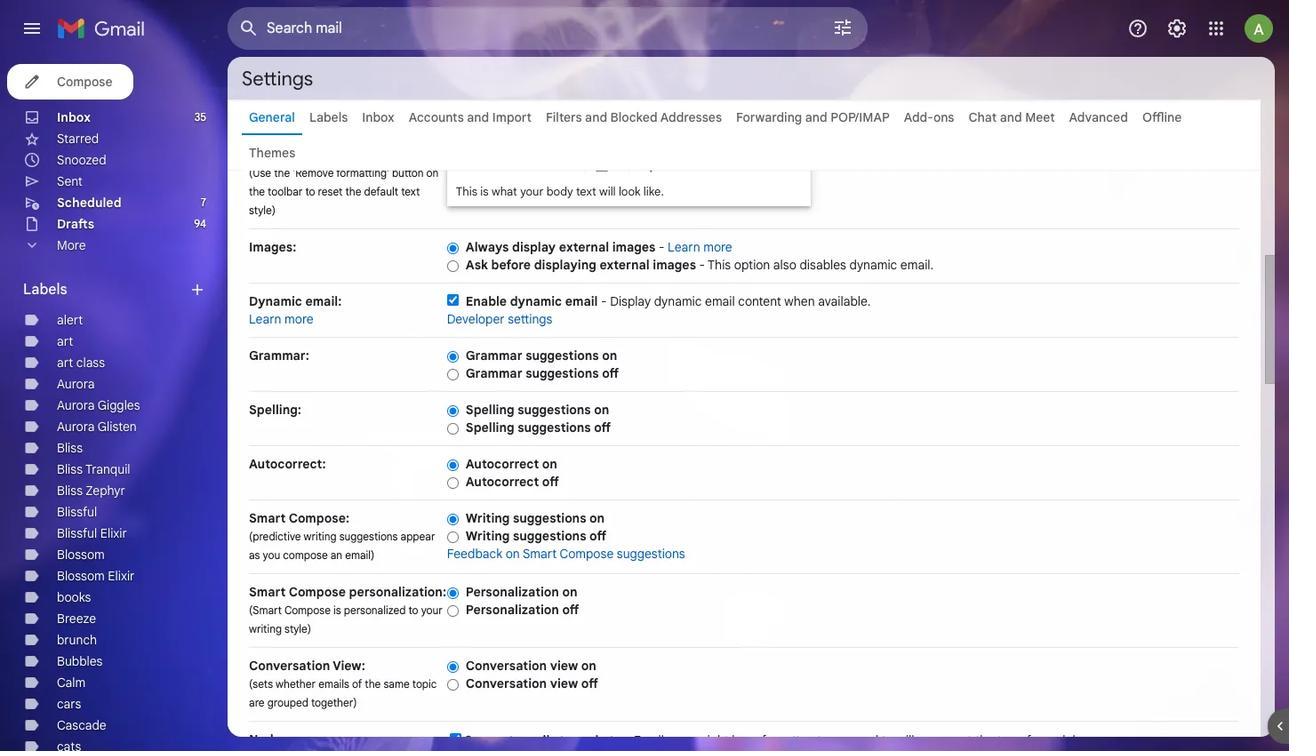 Task type: vqa. For each thing, say whether or not it's contained in the screenshot.
1st art from the bottom
yes



Task type: describe. For each thing, give the bounding box(es) containing it.
0 vertical spatial external
[[559, 239, 609, 255]]

addresses
[[660, 109, 722, 125]]

suggest emails to reply to - emails you might have forgotten to respond to will appear at the top of your inbox
[[464, 733, 1093, 749]]

feedback
[[447, 546, 502, 562]]

view for on
[[550, 658, 578, 674]]

conversation view off
[[466, 676, 598, 692]]

aurora giggles link
[[57, 397, 140, 413]]

to left reply
[[559, 733, 572, 749]]

suggest
[[464, 733, 514, 749]]

chat
[[968, 109, 997, 125]]

together)
[[311, 696, 357, 709]]

0 horizontal spatial dynamic
[[510, 293, 562, 309]]

same
[[384, 677, 410, 691]]

default
[[364, 185, 398, 198]]

to left "respond"
[[817, 733, 829, 749]]

bliss tranquil
[[57, 461, 130, 477]]

1 horizontal spatial learn
[[668, 239, 700, 255]]

labels link
[[309, 109, 348, 125]]

on down spelling suggestions off
[[542, 456, 557, 472]]

remove formatting ‪(⌘\)‬ image
[[636, 156, 654, 174]]

writing inside "smart compose: (predictive writing suggestions appear as you compose an email)"
[[304, 530, 337, 543]]

1 vertical spatial this
[[708, 257, 731, 273]]

1 horizontal spatial text
[[576, 184, 596, 199]]

drafts
[[57, 216, 94, 232]]

1 horizontal spatial of
[[1019, 733, 1031, 749]]

view for off
[[550, 676, 578, 692]]

sent link
[[57, 173, 83, 189]]

the inside conversation view: (sets whether emails of the same topic are grouped together)
[[365, 677, 381, 691]]

general
[[249, 109, 295, 125]]

autocorrect off
[[466, 474, 559, 490]]

main menu image
[[21, 18, 43, 39]]

off for spelling suggestions on
[[594, 420, 611, 436]]

reply
[[575, 733, 606, 749]]

alert link
[[57, 312, 83, 328]]

writing for writing suggestions on
[[466, 510, 510, 526]]

ons
[[933, 109, 954, 125]]

toolbar
[[268, 185, 303, 198]]

accounts and import
[[409, 109, 532, 125]]

is inside smart compose personalization: (smart compose is personalized to your writing style)
[[333, 604, 341, 617]]

as
[[249, 549, 260, 562]]

nudges:
[[249, 732, 299, 748]]

content
[[738, 293, 781, 309]]

spelling:
[[249, 402, 301, 418]]

2 inbox link from the left
[[362, 109, 394, 125]]

zephyr
[[86, 483, 125, 499]]

labels heading
[[23, 281, 188, 299]]

might
[[697, 733, 729, 749]]

7
[[201, 196, 206, 209]]

blossom for blossom link
[[57, 547, 105, 563]]

suggestions for writing suggestions on
[[513, 510, 586, 526]]

the right 'at'
[[975, 733, 994, 749]]

email.
[[900, 257, 934, 273]]

0 horizontal spatial learn more link
[[249, 311, 314, 327]]

smart compose personalization: (smart compose is personalized to your writing style)
[[249, 584, 446, 636]]

chat and meet link
[[968, 109, 1055, 125]]

more button
[[0, 235, 213, 256]]

to inside (use the 'remove formatting' button on the toolbar to reset the default text style)
[[305, 185, 315, 198]]

on inside (use the 'remove formatting' button on the toolbar to reset the default text style)
[[426, 166, 439, 180]]

forwarding and pop/imap link
[[736, 109, 890, 125]]

bubbles link
[[57, 653, 103, 669]]

general link
[[249, 109, 295, 125]]

94
[[194, 217, 206, 230]]

compose button
[[7, 64, 134, 100]]

Always display external images radio
[[447, 242, 459, 255]]

(use
[[249, 166, 271, 180]]

when
[[784, 293, 815, 309]]

search mail image
[[233, 12, 265, 44]]

bliss for bliss link
[[57, 440, 83, 456]]

2 horizontal spatial your
[[1034, 733, 1059, 749]]

- left option
[[699, 257, 705, 273]]

button
[[392, 166, 424, 180]]

pop/imap
[[831, 109, 890, 125]]

Autocorrect on radio
[[447, 459, 459, 472]]

and for accounts
[[467, 109, 489, 125]]

writing inside smart compose personalization: (smart compose is personalized to your writing style)
[[249, 622, 282, 636]]

personalization for personalization on
[[466, 584, 559, 600]]

have
[[732, 733, 759, 749]]

starred
[[57, 131, 99, 147]]

Ask before displaying external images radio
[[447, 259, 459, 273]]

style) inside smart compose personalization: (smart compose is personalized to your writing style)
[[285, 622, 311, 636]]

enable
[[466, 293, 507, 309]]

35
[[195, 110, 206, 124]]

1 vertical spatial emails
[[517, 733, 556, 749]]

blocked
[[610, 109, 658, 125]]

0 horizontal spatial this
[[456, 184, 477, 199]]

view:
[[333, 658, 365, 674]]

Grammar suggestions off radio
[[447, 368, 459, 381]]

suggestions inside "smart compose: (predictive writing suggestions appear as you compose an email)"
[[339, 530, 398, 543]]

forgotten
[[762, 733, 814, 749]]

cars
[[57, 696, 81, 712]]

writing for writing suggestions off
[[466, 528, 510, 544]]

off down personalization on
[[562, 602, 579, 618]]

feedback on smart compose suggestions
[[447, 546, 685, 562]]

autocorrect:
[[249, 456, 326, 472]]

elixir for blossom elixir
[[108, 568, 135, 584]]

1 horizontal spatial dynamic
[[654, 293, 702, 309]]

meet
[[1025, 109, 1055, 125]]

body
[[546, 184, 573, 199]]

blissful elixir
[[57, 525, 127, 541]]

filters and blocked addresses
[[546, 109, 722, 125]]

available.
[[818, 293, 871, 309]]

before
[[491, 257, 531, 273]]

emails inside conversation view: (sets whether emails of the same topic are grouped together)
[[318, 677, 349, 691]]

cars link
[[57, 696, 81, 712]]

conversation for conversation view: (sets whether emails of the same topic are grouped together)
[[249, 658, 330, 674]]

Conversation view on radio
[[447, 660, 459, 674]]

drafts link
[[57, 216, 94, 232]]

conversation view: (sets whether emails of the same topic are grouped together)
[[249, 658, 437, 709]]

1 vertical spatial external
[[600, 257, 650, 273]]

aurora giggles
[[57, 397, 140, 413]]

settings image
[[1166, 18, 1188, 39]]

to right "respond"
[[882, 733, 893, 749]]

inbox for first inbox link from the left
[[57, 109, 91, 125]]

suggestions for writing suggestions off
[[513, 528, 586, 544]]

aurora for aurora link
[[57, 376, 95, 392]]

grammar suggestions on
[[466, 348, 617, 364]]

aurora for aurora giggles
[[57, 397, 95, 413]]

import
[[492, 109, 532, 125]]

- left emails
[[625, 733, 631, 749]]

text inside (use the 'remove formatting' button on the toolbar to reset the default text style)
[[401, 185, 420, 198]]

learn inside 'dynamic email: learn more'
[[249, 311, 281, 327]]

bliss zephyr link
[[57, 483, 125, 499]]

1 inbox link from the left
[[57, 109, 91, 125]]

personalization on
[[466, 584, 577, 600]]

style) inside (use the 'remove formatting' button on the toolbar to reset the default text style)
[[249, 204, 276, 217]]

labels for 'labels' heading at the left of the page
[[23, 281, 67, 299]]

conversation for conversation view off
[[466, 676, 547, 692]]

disables
[[800, 257, 846, 273]]

compose down the writing suggestions off
[[560, 546, 614, 562]]

class
[[76, 355, 105, 371]]

add-ons link
[[904, 109, 954, 125]]

personalization off
[[466, 602, 579, 618]]

more inside 'dynamic email: learn more'
[[285, 311, 314, 327]]

inbox for second inbox link from the left
[[362, 109, 394, 125]]

bliss zephyr
[[57, 483, 125, 499]]

compose down compose
[[289, 584, 346, 600]]

and for forwarding
[[805, 109, 827, 125]]

blossom for blossom elixir
[[57, 568, 105, 584]]

0 vertical spatial learn more link
[[668, 239, 732, 255]]

on down display
[[602, 348, 617, 364]]

writing suggestions on
[[466, 510, 605, 526]]

images:
[[249, 239, 296, 255]]

art link
[[57, 333, 73, 349]]

art class link
[[57, 355, 105, 371]]

0 vertical spatial more
[[703, 239, 732, 255]]

always
[[466, 239, 509, 255]]

gmail image
[[57, 11, 154, 46]]

blissful link
[[57, 504, 97, 520]]

email:
[[305, 293, 342, 309]]

smart for smart compose:
[[249, 510, 286, 526]]

2 email from the left
[[705, 293, 735, 309]]

you for emails
[[673, 733, 694, 749]]

on down feedback on smart compose suggestions
[[562, 584, 577, 600]]

0 vertical spatial is
[[480, 184, 489, 199]]

grammar:
[[249, 348, 309, 364]]

chat and meet
[[968, 109, 1055, 125]]



Task type: locate. For each thing, give the bounding box(es) containing it.
autocorrect for autocorrect off
[[466, 474, 539, 490]]

labels navigation
[[0, 57, 228, 751]]

1 horizontal spatial appear
[[917, 733, 958, 749]]

3 bliss from the top
[[57, 483, 83, 499]]

1 vertical spatial style)
[[285, 622, 311, 636]]

off down spelling suggestions on
[[594, 420, 611, 436]]

your right what
[[520, 184, 544, 199]]

to right reply
[[609, 733, 622, 749]]

formatting options toolbar
[[452, 148, 805, 181]]

grammar down developer settings link
[[466, 348, 522, 364]]

dynamic
[[849, 257, 897, 273], [510, 293, 562, 309], [654, 293, 702, 309]]

grammar
[[466, 348, 522, 364], [466, 365, 522, 381]]

0 horizontal spatial emails
[[318, 677, 349, 691]]

and left pop/imap on the right top of page
[[805, 109, 827, 125]]

1 horizontal spatial inbox link
[[362, 109, 394, 125]]

autocorrect for autocorrect on
[[466, 456, 539, 472]]

personalization up personalization off
[[466, 584, 559, 600]]

elixir down blissful elixir link
[[108, 568, 135, 584]]

Spelling suggestions off radio
[[447, 422, 459, 435]]

compose
[[283, 549, 328, 562]]

inbox up 'starred'
[[57, 109, 91, 125]]

emails right suggest
[[517, 733, 556, 749]]

aurora glisten link
[[57, 419, 137, 435]]

2 art from the top
[[57, 355, 73, 371]]

serif
[[491, 157, 518, 173]]

art down 'art' link
[[57, 355, 73, 371]]

0 vertical spatial smart
[[249, 510, 286, 526]]

1 art from the top
[[57, 333, 73, 349]]

inbox link right labels link
[[362, 109, 394, 125]]

text right body
[[576, 184, 596, 199]]

1 horizontal spatial inbox
[[362, 109, 394, 125]]

accounts and import link
[[409, 109, 532, 125]]

off up reply
[[581, 676, 598, 692]]

1 blossom from the top
[[57, 547, 105, 563]]

scheduled
[[57, 195, 121, 211]]

compose inside button
[[57, 74, 112, 90]]

art down alert
[[57, 333, 73, 349]]

blossom
[[57, 547, 105, 563], [57, 568, 105, 584]]

and for chat
[[1000, 109, 1022, 125]]

your left inbox
[[1034, 733, 1059, 749]]

add-
[[904, 109, 933, 125]]

2 spelling from the top
[[466, 420, 514, 436]]

smart inside smart compose personalization: (smart compose is personalized to your writing style)
[[249, 584, 286, 600]]

learn down dynamic
[[249, 311, 281, 327]]

at
[[961, 733, 972, 749]]

0 vertical spatial art
[[57, 333, 73, 349]]

1 vertical spatial elixir
[[108, 568, 135, 584]]

emails up together)
[[318, 677, 349, 691]]

Personalization on radio
[[447, 587, 459, 600]]

blissful for blissful link
[[57, 504, 97, 520]]

suggestions for spelling suggestions off
[[518, 420, 591, 436]]

Spelling suggestions on radio
[[447, 404, 459, 418]]

settings
[[508, 311, 552, 327]]

0 horizontal spatial of
[[352, 677, 362, 691]]

conversation inside conversation view: (sets whether emails of the same topic are grouped together)
[[249, 658, 330, 674]]

off up feedback on smart compose suggestions
[[589, 528, 606, 544]]

what
[[492, 184, 517, 199]]

aurora for aurora glisten
[[57, 419, 95, 435]]

Personalization off radio
[[447, 604, 459, 618]]

and
[[467, 109, 489, 125], [585, 109, 607, 125], [805, 109, 827, 125], [1000, 109, 1022, 125]]

and for filters
[[585, 109, 607, 125]]

labels
[[309, 109, 348, 125], [23, 281, 67, 299]]

art class
[[57, 355, 105, 371]]

1 personalization from the top
[[466, 584, 559, 600]]

dynamic left email.
[[849, 257, 897, 273]]

1 vertical spatial labels
[[23, 281, 67, 299]]

Search mail text field
[[267, 20, 782, 37]]

will right "respond"
[[896, 733, 914, 749]]

forwarding
[[736, 109, 802, 125]]

writing down the 'compose:'
[[304, 530, 337, 543]]

appear left 'at'
[[917, 733, 958, 749]]

sans serif
[[459, 157, 518, 173]]

0 vertical spatial autocorrect
[[466, 456, 539, 472]]

suggestions for spelling suggestions on
[[518, 402, 591, 418]]

0 vertical spatial spelling
[[466, 402, 514, 418]]

0 vertical spatial personalization
[[466, 584, 559, 600]]

0 horizontal spatial you
[[263, 549, 280, 562]]

offline
[[1142, 109, 1182, 125]]

conversation up whether at the left
[[249, 658, 330, 674]]

labels right general link
[[309, 109, 348, 125]]

and left import
[[467, 109, 489, 125]]

glisten
[[98, 419, 137, 435]]

personalization
[[466, 584, 559, 600], [466, 602, 559, 618]]

spelling right spelling suggestions off radio
[[466, 420, 514, 436]]

1 vertical spatial learn
[[249, 311, 281, 327]]

external down always display external images - learn more
[[600, 257, 650, 273]]

labels up alert link
[[23, 281, 67, 299]]

inbox link
[[57, 109, 91, 125], [362, 109, 394, 125]]

0 vertical spatial your
[[520, 184, 544, 199]]

developer settings link
[[447, 311, 552, 327]]

bliss for bliss tranquil
[[57, 461, 83, 477]]

you for as
[[263, 549, 280, 562]]

learn more link down dynamic
[[249, 311, 314, 327]]

text down the button on the left
[[401, 185, 420, 198]]

blissful down blissful link
[[57, 525, 97, 541]]

off for grammar suggestions on
[[602, 365, 619, 381]]

2 vertical spatial aurora
[[57, 419, 95, 435]]

3 aurora from the top
[[57, 419, 95, 435]]

elixir for blissful elixir
[[100, 525, 127, 541]]

0 horizontal spatial labels
[[23, 281, 67, 299]]

feedback on smart compose suggestions link
[[447, 546, 685, 562]]

alert
[[57, 312, 83, 328]]

Autocorrect off radio
[[447, 476, 459, 490]]

2 vertical spatial smart
[[249, 584, 286, 600]]

blossom elixir link
[[57, 568, 135, 584]]

1 vertical spatial art
[[57, 355, 73, 371]]

forwarding and pop/imap
[[736, 109, 890, 125]]

0 vertical spatial this
[[456, 184, 477, 199]]

bliss down bliss link
[[57, 461, 83, 477]]

to inside smart compose personalization: (smart compose is personalized to your writing style)
[[408, 604, 418, 617]]

0 horizontal spatial text
[[401, 185, 420, 198]]

smart
[[249, 510, 286, 526], [523, 546, 557, 562], [249, 584, 286, 600]]

on up feedback on smart compose suggestions
[[589, 510, 605, 526]]

the down "formatting'"
[[345, 185, 361, 198]]

breeze
[[57, 611, 96, 627]]

2 aurora from the top
[[57, 397, 95, 413]]

on up spelling suggestions off
[[594, 402, 609, 418]]

sent
[[57, 173, 83, 189]]

None search field
[[228, 7, 868, 50]]

(sets
[[249, 677, 273, 691]]

suggestions for grammar suggestions on
[[526, 348, 599, 364]]

0 horizontal spatial will
[[599, 184, 616, 199]]

2 and from the left
[[585, 109, 607, 125]]

1 vertical spatial writing
[[466, 528, 510, 544]]

and right filters
[[585, 109, 607, 125]]

the left same
[[365, 677, 381, 691]]

learn
[[668, 239, 700, 255], [249, 311, 281, 327]]

0 vertical spatial emails
[[318, 677, 349, 691]]

displaying
[[534, 257, 596, 273]]

1 vertical spatial appear
[[917, 733, 958, 749]]

1 aurora from the top
[[57, 376, 95, 392]]

sans serif option
[[456, 156, 528, 174]]

2 vertical spatial bliss
[[57, 483, 83, 499]]

display
[[512, 239, 556, 255]]

the down (use
[[249, 185, 265, 198]]

2 writing from the top
[[466, 528, 510, 544]]

autocorrect on
[[466, 456, 557, 472]]

advanced search options image
[[825, 10, 861, 45]]

like.
[[643, 184, 664, 199]]

dynamic up settings on the top of the page
[[510, 293, 562, 309]]

appear
[[401, 530, 435, 543], [917, 733, 958, 749]]

Grammar suggestions on radio
[[447, 350, 459, 363]]

view down 'conversation view on'
[[550, 676, 578, 692]]

this
[[456, 184, 477, 199], [708, 257, 731, 273]]

calm link
[[57, 675, 86, 691]]

on down the writing suggestions off
[[506, 546, 520, 562]]

2 horizontal spatial dynamic
[[849, 257, 897, 273]]

smart for smart compose personalization:
[[249, 584, 286, 600]]

- left display
[[601, 293, 607, 309]]

images up enable dynamic email - display dynamic email content when available. developer settings
[[653, 257, 696, 273]]

is left what
[[480, 184, 489, 199]]

2 blossom from the top
[[57, 568, 105, 584]]

0 vertical spatial learn
[[668, 239, 700, 255]]

off for conversation view on
[[581, 676, 598, 692]]

you inside "smart compose: (predictive writing suggestions appear as you compose an email)"
[[263, 549, 280, 562]]

1 vertical spatial blossom
[[57, 568, 105, 584]]

writing down (smart
[[249, 622, 282, 636]]

aurora down aurora link
[[57, 397, 95, 413]]

inbox right labels link
[[362, 109, 394, 125]]

1 horizontal spatial emails
[[517, 733, 556, 749]]

you right "as"
[[263, 549, 280, 562]]

dynamic down ask before displaying external images - this option also disables dynamic email.
[[654, 293, 702, 309]]

1 vertical spatial your
[[421, 604, 443, 617]]

accounts
[[409, 109, 464, 125]]

inbox inside labels navigation
[[57, 109, 91, 125]]

Conversation view off radio
[[447, 678, 459, 691]]

ask before displaying external images - this option also disables dynamic email.
[[466, 257, 934, 273]]

art for art class
[[57, 355, 73, 371]]

external up displaying
[[559, 239, 609, 255]]

on up conversation view off
[[581, 658, 596, 674]]

1 vertical spatial will
[[896, 733, 914, 749]]

1 view from the top
[[550, 658, 578, 674]]

bliss tranquil link
[[57, 461, 130, 477]]

blossom down blissful elixir link
[[57, 547, 105, 563]]

0 vertical spatial images
[[612, 239, 656, 255]]

email
[[565, 293, 598, 309], [705, 293, 735, 309]]

3 and from the left
[[805, 109, 827, 125]]

grammar suggestions off
[[466, 365, 619, 381]]

- up ask before displaying external images - this option also disables dynamic email.
[[659, 239, 664, 255]]

snoozed
[[57, 152, 106, 168]]

books link
[[57, 589, 91, 605]]

more
[[703, 239, 732, 255], [285, 311, 314, 327]]

0 vertical spatial aurora
[[57, 376, 95, 392]]

1 blissful from the top
[[57, 504, 97, 520]]

writing up feedback
[[466, 528, 510, 544]]

cascade link
[[57, 717, 106, 733]]

0 vertical spatial elixir
[[100, 525, 127, 541]]

0 vertical spatial blissful
[[57, 504, 97, 520]]

1 horizontal spatial style)
[[285, 622, 311, 636]]

0 horizontal spatial inbox link
[[57, 109, 91, 125]]

0 vertical spatial bliss
[[57, 440, 83, 456]]

Writing suggestions on radio
[[447, 513, 459, 526]]

advanced
[[1069, 109, 1128, 125]]

1 horizontal spatial is
[[480, 184, 489, 199]]

of inside conversation view: (sets whether emails of the same topic are grouped together)
[[352, 677, 362, 691]]

topic
[[412, 677, 437, 691]]

will left look
[[599, 184, 616, 199]]

0 vertical spatial labels
[[309, 109, 348, 125]]

your inside smart compose personalization: (smart compose is personalized to your writing style)
[[421, 604, 443, 617]]

blissful down bliss zephyr link
[[57, 504, 97, 520]]

2 autocorrect from the top
[[466, 474, 539, 490]]

0 horizontal spatial is
[[333, 604, 341, 617]]

starred link
[[57, 131, 99, 147]]

your left the personalization off radio
[[421, 604, 443, 617]]

(use the 'remove formatting' button on the toolbar to reset the default text style)
[[249, 166, 439, 217]]

always display external images - learn more
[[466, 239, 732, 255]]

style) up whether at the left
[[285, 622, 311, 636]]

snoozed link
[[57, 152, 106, 168]]

suggestions for grammar suggestions off
[[526, 365, 599, 381]]

emails
[[318, 677, 349, 691], [517, 733, 556, 749]]

0 horizontal spatial style)
[[249, 204, 276, 217]]

off for writing suggestions on
[[589, 528, 606, 544]]

1 and from the left
[[467, 109, 489, 125]]

writing right writing suggestions on radio
[[466, 510, 510, 526]]

1 vertical spatial is
[[333, 604, 341, 617]]

text
[[576, 184, 596, 199], [401, 185, 420, 198]]

reset
[[318, 185, 343, 198]]

1 vertical spatial view
[[550, 676, 578, 692]]

spelling
[[466, 402, 514, 418], [466, 420, 514, 436]]

1 vertical spatial smart
[[523, 546, 557, 562]]

1 vertical spatial bliss
[[57, 461, 83, 477]]

None checkbox
[[447, 294, 459, 306], [450, 733, 461, 745], [447, 294, 459, 306], [450, 733, 461, 745]]

of down view:
[[352, 677, 362, 691]]

grammar for grammar suggestions on
[[466, 348, 522, 364]]

1 vertical spatial autocorrect
[[466, 474, 539, 490]]

(smart
[[249, 604, 282, 617]]

developer
[[447, 311, 505, 327]]

elixir up blossom link
[[100, 525, 127, 541]]

1 vertical spatial personalization
[[466, 602, 559, 618]]

1 vertical spatial you
[[673, 733, 694, 749]]

0 vertical spatial view
[[550, 658, 578, 674]]

aurora up bliss link
[[57, 419, 95, 435]]

1 horizontal spatial labels
[[309, 109, 348, 125]]

aurora down art class
[[57, 376, 95, 392]]

grammar for grammar suggestions off
[[466, 365, 522, 381]]

settings
[[242, 66, 313, 90]]

0 vertical spatial grammar
[[466, 348, 522, 364]]

Writing suggestions off radio
[[447, 531, 459, 544]]

option
[[734, 257, 770, 273]]

bliss for bliss zephyr
[[57, 483, 83, 499]]

0 vertical spatial of
[[352, 677, 362, 691]]

0 vertical spatial writing
[[304, 530, 337, 543]]

1 vertical spatial more
[[285, 311, 314, 327]]

autocorrect up autocorrect off
[[466, 456, 539, 472]]

1 bliss from the top
[[57, 440, 83, 456]]

you left the might at the bottom right
[[673, 733, 694, 749]]

breeze link
[[57, 611, 96, 627]]

scheduled link
[[57, 195, 121, 211]]

brunch
[[57, 632, 97, 648]]

the up toolbar
[[274, 166, 290, 180]]

1 horizontal spatial will
[[896, 733, 914, 749]]

support image
[[1127, 18, 1149, 39]]

to down personalization:
[[408, 604, 418, 617]]

1 email from the left
[[565, 293, 598, 309]]

cascade
[[57, 717, 106, 733]]

2 grammar from the top
[[466, 365, 522, 381]]

appear left writing suggestions off radio
[[401, 530, 435, 543]]

spelling right spelling suggestions on "radio"
[[466, 402, 514, 418]]

add-ons
[[904, 109, 954, 125]]

0 horizontal spatial your
[[421, 604, 443, 617]]

dynamic
[[249, 293, 302, 309]]

2 personalization from the top
[[466, 602, 559, 618]]

2 bliss from the top
[[57, 461, 83, 477]]

style)
[[249, 204, 276, 217], [285, 622, 311, 636]]

1 vertical spatial grammar
[[466, 365, 522, 381]]

inbox link up 'starred'
[[57, 109, 91, 125]]

also
[[773, 257, 796, 273]]

labels for labels link
[[309, 109, 348, 125]]

personalization:
[[349, 584, 446, 600]]

1 horizontal spatial email
[[705, 293, 735, 309]]

0 horizontal spatial learn
[[249, 311, 281, 327]]

0 vertical spatial writing
[[466, 510, 510, 526]]

advanced link
[[1069, 109, 1128, 125]]

- inside enable dynamic email - display dynamic email content when available. developer settings
[[601, 293, 607, 309]]

aurora
[[57, 376, 95, 392], [57, 397, 95, 413], [57, 419, 95, 435]]

1 writing from the top
[[466, 510, 510, 526]]

smart down the writing suggestions off
[[523, 546, 557, 562]]

grammar right grammar suggestions off radio
[[466, 365, 522, 381]]

off
[[602, 365, 619, 381], [594, 420, 611, 436], [542, 474, 559, 490], [589, 528, 606, 544], [562, 602, 579, 618], [581, 676, 598, 692]]

compose
[[57, 74, 112, 90], [560, 546, 614, 562], [289, 584, 346, 600], [284, 604, 331, 617]]

on
[[426, 166, 439, 180], [602, 348, 617, 364], [594, 402, 609, 418], [542, 456, 557, 472], [589, 510, 605, 526], [506, 546, 520, 562], [562, 584, 577, 600], [581, 658, 596, 674]]

personalization down personalization on
[[466, 602, 559, 618]]

blossom down blossom link
[[57, 568, 105, 584]]

this left option
[[708, 257, 731, 273]]

labels inside navigation
[[23, 281, 67, 299]]

0 vertical spatial blossom
[[57, 547, 105, 563]]

to down 'remove
[[305, 185, 315, 198]]

elixir
[[100, 525, 127, 541], [108, 568, 135, 584]]

view up conversation view off
[[550, 658, 578, 674]]

1 vertical spatial writing
[[249, 622, 282, 636]]

2 view from the top
[[550, 676, 578, 692]]

aurora link
[[57, 376, 95, 392]]

0 horizontal spatial appear
[[401, 530, 435, 543]]

conversation for conversation view on
[[466, 658, 547, 674]]

more down dynamic
[[285, 311, 314, 327]]

1 grammar from the top
[[466, 348, 522, 364]]

your
[[520, 184, 544, 199], [421, 604, 443, 617], [1034, 733, 1059, 749]]

off up "writing suggestions on"
[[542, 474, 559, 490]]

blissful for blissful elixir
[[57, 525, 97, 541]]

0 vertical spatial will
[[599, 184, 616, 199]]

filters
[[546, 109, 582, 125]]

compose right (smart
[[284, 604, 331, 617]]

1 horizontal spatial more
[[703, 239, 732, 255]]

art for 'art' link
[[57, 333, 73, 349]]

0 vertical spatial style)
[[249, 204, 276, 217]]

appear inside "smart compose: (predictive writing suggestions appear as you compose an email)"
[[401, 530, 435, 543]]

0 horizontal spatial email
[[565, 293, 598, 309]]

2 inbox from the left
[[362, 109, 394, 125]]

1 inbox from the left
[[57, 109, 91, 125]]

autocorrect down autocorrect on
[[466, 474, 539, 490]]

1 vertical spatial images
[[653, 257, 696, 273]]

1 horizontal spatial this
[[708, 257, 731, 273]]

0 vertical spatial appear
[[401, 530, 435, 543]]

1 horizontal spatial your
[[520, 184, 544, 199]]

email left content
[[705, 293, 735, 309]]

conversation view on
[[466, 658, 596, 674]]

4 and from the left
[[1000, 109, 1022, 125]]

0 horizontal spatial more
[[285, 311, 314, 327]]

0 horizontal spatial writing
[[249, 622, 282, 636]]

personalization for personalization off
[[466, 602, 559, 618]]

ask
[[466, 257, 488, 273]]

smart inside "smart compose: (predictive writing suggestions appear as you compose an email)"
[[249, 510, 286, 526]]

2 blissful from the top
[[57, 525, 97, 541]]

smart up (predictive
[[249, 510, 286, 526]]

smart up (smart
[[249, 584, 286, 600]]

aurora glisten
[[57, 419, 137, 435]]

and right chat on the right of the page
[[1000, 109, 1022, 125]]

1 autocorrect from the top
[[466, 456, 539, 472]]

0 vertical spatial you
[[263, 549, 280, 562]]

1 spelling from the top
[[466, 402, 514, 418]]

on right the button on the left
[[426, 166, 439, 180]]

2 vertical spatial your
[[1034, 733, 1059, 749]]

1 horizontal spatial learn more link
[[668, 239, 732, 255]]

1 vertical spatial learn more link
[[249, 311, 314, 327]]

spelling for spelling suggestions off
[[466, 420, 514, 436]]

bliss up bliss tranquil
[[57, 440, 83, 456]]

1 horizontal spatial you
[[673, 733, 694, 749]]

0 horizontal spatial inbox
[[57, 109, 91, 125]]

images up display
[[612, 239, 656, 255]]

1 horizontal spatial writing
[[304, 530, 337, 543]]

1 vertical spatial blissful
[[57, 525, 97, 541]]

spelling for spelling suggestions on
[[466, 402, 514, 418]]

1 vertical spatial aurora
[[57, 397, 95, 413]]



